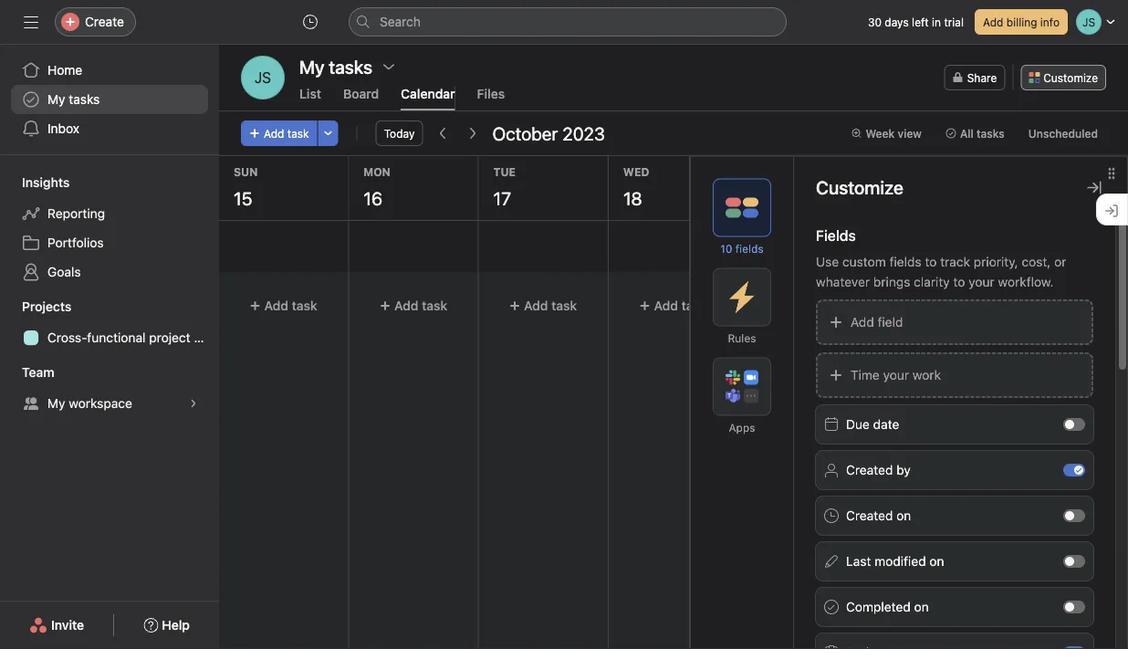 Task type: vqa. For each thing, say whether or not it's contained in the screenshot.
'my' associated with My workspace
yes



Task type: locate. For each thing, give the bounding box(es) containing it.
inbox
[[47, 121, 79, 136]]

mon
[[364, 165, 391, 178]]

mon 16
[[364, 165, 391, 209]]

your down priority,
[[969, 274, 995, 289]]

0 vertical spatial tasks
[[69, 92, 100, 107]]

reporting link
[[11, 199, 208, 228]]

insights button
[[0, 174, 70, 192]]

my tasks
[[300, 56, 373, 77]]

0 vertical spatial my
[[47, 92, 65, 107]]

my
[[47, 92, 65, 107], [47, 396, 65, 411]]

tasks right all
[[977, 127, 1005, 140]]

1 horizontal spatial your
[[969, 274, 995, 289]]

0 vertical spatial on
[[897, 508, 912, 523]]

created on
[[847, 508, 912, 523]]

add field button
[[816, 299, 1094, 345]]

previous week image
[[436, 126, 451, 141]]

tasks down the home
[[69, 92, 100, 107]]

on
[[897, 508, 912, 523], [930, 553, 945, 568], [915, 599, 929, 614]]

team button
[[0, 363, 54, 382]]

left
[[912, 16, 929, 28]]

on for created on
[[897, 508, 912, 523]]

cost,
[[1022, 254, 1051, 269]]

1 horizontal spatial to
[[954, 274, 966, 289]]

created for created on
[[847, 508, 893, 523]]

10
[[721, 242, 733, 255]]

1 my from the top
[[47, 92, 65, 107]]

project
[[149, 330, 191, 345]]

0 horizontal spatial your
[[884, 367, 910, 382]]

created left by
[[847, 462, 893, 477]]

1 vertical spatial tasks
[[977, 127, 1005, 140]]

use custom fields to track priority, cost, or whatever brings clarity to your workflow.
[[816, 254, 1067, 289]]

workflow.
[[999, 274, 1054, 289]]

files link
[[477, 86, 505, 110]]

0 horizontal spatial on
[[897, 508, 912, 523]]

tasks inside dropdown button
[[977, 127, 1005, 140]]

on right completed
[[915, 599, 929, 614]]

custom
[[843, 254, 887, 269]]

js
[[255, 69, 271, 86]]

show options image
[[382, 59, 396, 74]]

add billing info
[[983, 16, 1060, 28]]

invite
[[51, 618, 84, 633]]

1 horizontal spatial customize
[[1044, 71, 1099, 84]]

in
[[932, 16, 942, 28]]

to down track
[[954, 274, 966, 289]]

5 switch from the top
[[1064, 600, 1086, 613]]

0 horizontal spatial tasks
[[69, 92, 100, 107]]

2 switch from the top
[[1064, 463, 1086, 476]]

fields up brings
[[890, 254, 922, 269]]

1 horizontal spatial tasks
[[977, 127, 1005, 140]]

1 vertical spatial my
[[47, 396, 65, 411]]

2 horizontal spatial on
[[930, 553, 945, 568]]

track
[[941, 254, 971, 269]]

cross-
[[47, 330, 87, 345]]

to up clarity
[[925, 254, 937, 269]]

my inside teams element
[[47, 396, 65, 411]]

all tasks
[[961, 127, 1005, 140]]

1 switch from the top
[[1064, 418, 1086, 431]]

2 created from the top
[[847, 508, 893, 523]]

20
[[891, 187, 912, 209]]

add
[[983, 16, 1004, 28], [264, 127, 284, 140], [264, 298, 289, 313], [394, 298, 418, 313], [524, 298, 548, 313], [654, 298, 678, 313], [784, 298, 808, 313], [914, 298, 938, 313], [1044, 298, 1069, 313], [851, 314, 875, 329]]

wed 18
[[624, 165, 650, 209]]

thu
[[754, 165, 778, 178]]

0 horizontal spatial fields
[[736, 242, 764, 255]]

list
[[300, 86, 321, 101]]

insights
[[22, 175, 70, 190]]

3 switch from the top
[[1064, 509, 1086, 522]]

1 vertical spatial on
[[930, 553, 945, 568]]

priority,
[[974, 254, 1019, 269]]

add task button
[[241, 121, 317, 146], [226, 289, 341, 322], [356, 289, 471, 322], [486, 289, 601, 322], [616, 289, 731, 322], [746, 289, 861, 322], [876, 289, 991, 322], [1006, 289, 1121, 322]]

my down team
[[47, 396, 65, 411]]

team
[[22, 365, 54, 380]]

1 vertical spatial created
[[847, 508, 893, 523]]

30
[[868, 16, 882, 28]]

home link
[[11, 56, 208, 85]]

1 vertical spatial your
[[884, 367, 910, 382]]

0 vertical spatial your
[[969, 274, 995, 289]]

on for completed on
[[915, 599, 929, 614]]

tasks inside global element
[[69, 92, 100, 107]]

your left work
[[884, 367, 910, 382]]

all tasks button
[[938, 121, 1013, 146]]

my for my tasks
[[47, 92, 65, 107]]

19
[[754, 187, 773, 209]]

customize
[[1044, 71, 1099, 84], [816, 177, 904, 198]]

workspace
[[69, 396, 132, 411]]

my up inbox
[[47, 92, 65, 107]]

created by
[[847, 462, 911, 477]]

or
[[1055, 254, 1067, 269]]

next week image
[[465, 126, 480, 141]]

1 horizontal spatial fields
[[890, 254, 922, 269]]

fields
[[816, 226, 856, 244]]

goals
[[47, 264, 81, 279]]

my inside global element
[[47, 92, 65, 107]]

2 vertical spatial on
[[915, 599, 929, 614]]

customize up fields
[[816, 177, 904, 198]]

search list box
[[349, 7, 787, 37]]

2 my from the top
[[47, 396, 65, 411]]

customize up unscheduled
[[1044, 71, 1099, 84]]

cross-functional project plan link
[[11, 323, 219, 352]]

trial
[[945, 16, 964, 28]]

time
[[851, 367, 880, 382]]

billing
[[1007, 16, 1038, 28]]

0 vertical spatial created
[[847, 462, 893, 477]]

created
[[847, 462, 893, 477], [847, 508, 893, 523]]

portfolios link
[[11, 228, 208, 258]]

1 horizontal spatial on
[[915, 599, 929, 614]]

task
[[288, 127, 309, 140], [292, 298, 318, 313], [422, 298, 448, 313], [552, 298, 577, 313], [682, 298, 707, 313], [812, 298, 837, 313], [942, 298, 967, 313], [1072, 298, 1098, 313]]

fields right 10
[[736, 242, 764, 255]]

0 horizontal spatial customize
[[816, 177, 904, 198]]

created down created by
[[847, 508, 893, 523]]

info
[[1041, 16, 1060, 28]]

1 created from the top
[[847, 462, 893, 477]]

modified
[[875, 553, 927, 568]]

completed
[[847, 599, 911, 614]]

0 horizontal spatial to
[[925, 254, 937, 269]]

0 vertical spatial customize
[[1044, 71, 1099, 84]]

on down by
[[897, 508, 912, 523]]

0 vertical spatial to
[[925, 254, 937, 269]]

to
[[925, 254, 937, 269], [954, 274, 966, 289]]

switch
[[1064, 418, 1086, 431], [1064, 463, 1086, 476], [1064, 509, 1086, 522], [1064, 555, 1086, 568], [1064, 600, 1086, 613], [1064, 646, 1086, 649]]

week view button
[[843, 121, 930, 146]]

switch for due date
[[1064, 418, 1086, 431]]

on right modified
[[930, 553, 945, 568]]

my workspace
[[47, 396, 132, 411]]

october 2023
[[493, 122, 605, 144]]

your
[[969, 274, 995, 289], [884, 367, 910, 382]]



Task type: describe. For each thing, give the bounding box(es) containing it.
time your work button
[[816, 352, 1094, 398]]

create button
[[55, 7, 136, 37]]

home
[[47, 63, 82, 78]]

4 switch from the top
[[1064, 555, 1086, 568]]

board link
[[343, 86, 379, 110]]

search
[[380, 14, 421, 29]]

invite button
[[17, 609, 96, 642]]

portfolios
[[47, 235, 104, 250]]

my tasks link
[[11, 85, 208, 114]]

customize inside dropdown button
[[1044, 71, 1099, 84]]

projects
[[22, 299, 72, 314]]

share
[[968, 71, 997, 84]]

help
[[162, 618, 190, 633]]

your inside use custom fields to track priority, cost, or whatever brings clarity to your workflow.
[[969, 274, 995, 289]]

days
[[885, 16, 909, 28]]

unscheduled
[[1029, 127, 1099, 140]]

js button
[[241, 56, 285, 100]]

switch for created on
[[1064, 509, 1086, 522]]

15
[[234, 187, 252, 209]]

your inside button
[[884, 367, 910, 382]]

functional
[[87, 330, 146, 345]]

more actions image
[[323, 128, 334, 139]]

goals link
[[11, 258, 208, 287]]

17
[[494, 187, 512, 209]]

global element
[[0, 45, 219, 154]]

add billing info button
[[975, 9, 1068, 35]]

hide sidebar image
[[24, 15, 38, 29]]

my tasks
[[47, 92, 100, 107]]

customize button
[[1021, 65, 1107, 90]]

calendar
[[401, 86, 455, 101]]

thu 19
[[754, 165, 778, 209]]

plan
[[194, 330, 219, 345]]

projects element
[[0, 290, 219, 356]]

help button
[[132, 609, 202, 642]]

wed
[[624, 165, 650, 178]]

apps
[[729, 421, 756, 434]]

30 days left in trial
[[868, 16, 964, 28]]

list link
[[300, 86, 321, 110]]

clarity
[[914, 274, 950, 289]]

insights element
[[0, 166, 219, 290]]

files
[[477, 86, 505, 101]]

1 vertical spatial to
[[954, 274, 966, 289]]

rules
[[728, 332, 757, 345]]

calendar link
[[401, 86, 455, 110]]

work
[[913, 367, 942, 382]]

due date
[[847, 416, 900, 431]]

inbox link
[[11, 114, 208, 143]]

tue 17
[[494, 165, 516, 209]]

switch for created by
[[1064, 463, 1086, 476]]

my for my workspace
[[47, 396, 65, 411]]

due
[[847, 416, 870, 431]]

close details image
[[1088, 180, 1102, 195]]

all
[[961, 127, 974, 140]]

reporting
[[47, 206, 105, 221]]

6 switch from the top
[[1064, 646, 1086, 649]]

last modified on
[[847, 553, 945, 568]]

add field
[[851, 314, 904, 329]]

last
[[847, 553, 872, 568]]

my workspace link
[[11, 389, 208, 418]]

16
[[364, 187, 383, 209]]

sun
[[234, 165, 258, 178]]

today
[[384, 127, 415, 140]]

see details, my workspace image
[[188, 398, 199, 409]]

brings
[[874, 274, 911, 289]]

10 fields
[[721, 242, 764, 255]]

create
[[85, 14, 124, 29]]

week
[[866, 127, 895, 140]]

by
[[897, 462, 911, 477]]

history image
[[303, 15, 318, 29]]

tasks for my tasks
[[69, 92, 100, 107]]

1 vertical spatial customize
[[816, 177, 904, 198]]

add inside "button"
[[851, 314, 875, 329]]

completed on
[[847, 599, 929, 614]]

projects button
[[0, 298, 72, 316]]

share button
[[945, 65, 1006, 90]]

18
[[624, 187, 643, 209]]

tasks for all tasks
[[977, 127, 1005, 140]]

cross-functional project plan
[[47, 330, 219, 345]]

date
[[874, 416, 900, 431]]

sun 15
[[234, 165, 258, 209]]

whatever
[[816, 274, 870, 289]]

search button
[[349, 7, 787, 37]]

october
[[493, 122, 558, 144]]

board
[[343, 86, 379, 101]]

fields inside use custom fields to track priority, cost, or whatever brings clarity to your workflow.
[[890, 254, 922, 269]]

today button
[[376, 121, 423, 146]]

use
[[816, 254, 839, 269]]

teams element
[[0, 356, 219, 422]]

week view
[[866, 127, 922, 140]]

switch for completed on
[[1064, 600, 1086, 613]]

time your work
[[851, 367, 942, 382]]

tue
[[494, 165, 516, 178]]

view
[[898, 127, 922, 140]]

created for created by
[[847, 462, 893, 477]]

add inside button
[[983, 16, 1004, 28]]



